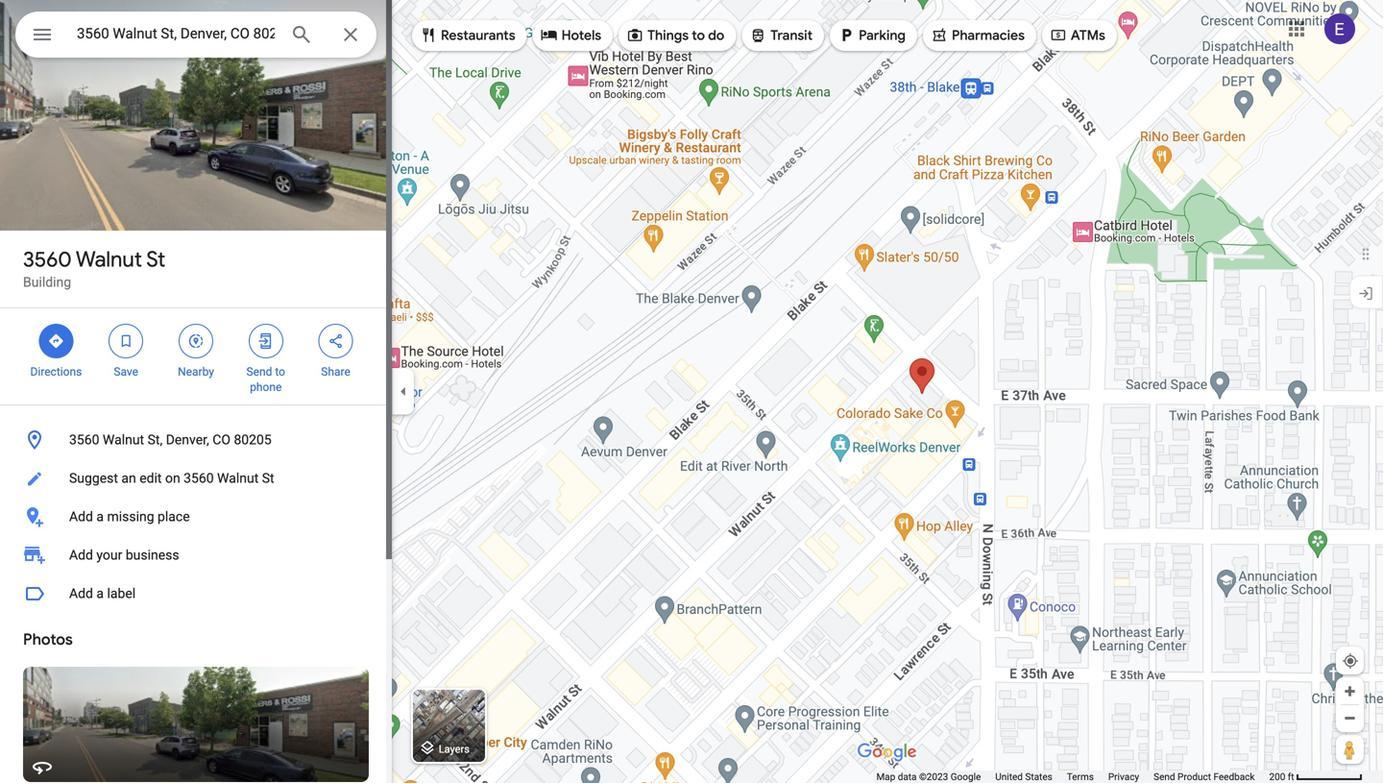Task type: vqa. For each thing, say whether or not it's contained in the screenshot.
Arrow
no



Task type: describe. For each thing, give the bounding box(es) containing it.

[[931, 24, 948, 46]]


[[117, 330, 135, 352]]

3560 for st,
[[69, 432, 99, 448]]

edit
[[140, 470, 162, 486]]

pharmacies
[[952, 27, 1025, 44]]

denver,
[[166, 432, 209, 448]]

save
[[114, 365, 138, 379]]


[[1050, 24, 1067, 46]]

add a label
[[69, 586, 136, 601]]

label
[[107, 586, 136, 601]]

 restaurants
[[420, 24, 516, 46]]


[[327, 330, 345, 352]]


[[750, 24, 767, 46]]

 hotels
[[541, 24, 602, 46]]

suggest an edit on 3560 walnut st
[[69, 470, 274, 486]]

united
[[996, 771, 1023, 783]]

show your location image
[[1342, 652, 1359, 670]]

80205
[[234, 432, 272, 448]]

missing
[[107, 509, 154, 525]]

privacy button
[[1109, 771, 1140, 783]]

st inside 3560 walnut st building
[[146, 246, 165, 273]]

 things to do
[[627, 24, 725, 46]]

things
[[648, 27, 689, 44]]

to inside " things to do"
[[692, 27, 705, 44]]

product
[[1178, 771, 1211, 783]]

layers
[[439, 743, 470, 755]]

suggest an edit on 3560 walnut st button
[[0, 459, 392, 498]]

google
[[951, 771, 981, 783]]

 parking
[[838, 24, 906, 46]]

business
[[126, 547, 179, 563]]

feedback
[[1214, 771, 1255, 783]]

send to phone
[[246, 365, 285, 394]]

to inside send to phone
[[275, 365, 285, 379]]

©2023
[[919, 771, 949, 783]]

send product feedback
[[1154, 771, 1255, 783]]

add your business link
[[0, 536, 392, 575]]

send product feedback button
[[1154, 771, 1255, 783]]


[[838, 24, 855, 46]]

zoom in image
[[1343, 684, 1358, 698]]


[[47, 330, 65, 352]]

3560 walnut st, denver, co 80205
[[69, 432, 272, 448]]

 pharmacies
[[931, 24, 1025, 46]]

share
[[321, 365, 351, 379]]

united states
[[996, 771, 1053, 783]]

nearby
[[178, 365, 214, 379]]

phone
[[250, 380, 282, 394]]

add for add your business
[[69, 547, 93, 563]]

transit
[[771, 27, 813, 44]]

collapse side panel image
[[393, 381, 414, 402]]

restaurants
[[441, 27, 516, 44]]



Task type: locate. For each thing, give the bounding box(es) containing it.
200
[[1270, 771, 1286, 783]]

add your business
[[69, 547, 179, 563]]

add for add a label
[[69, 586, 93, 601]]

1 vertical spatial add
[[69, 547, 93, 563]]

a for missing
[[96, 509, 104, 525]]

walnut
[[76, 246, 142, 273], [103, 432, 144, 448], [217, 470, 259, 486]]

 button
[[15, 12, 69, 61]]

st
[[146, 246, 165, 273], [262, 470, 274, 486]]

0 vertical spatial add
[[69, 509, 93, 525]]

data
[[898, 771, 917, 783]]

200 ft
[[1270, 771, 1295, 783]]


[[31, 21, 54, 49]]

to
[[692, 27, 705, 44], [275, 365, 285, 379]]

2 add from the top
[[69, 547, 93, 563]]

1 vertical spatial to
[[275, 365, 285, 379]]

send inside button
[[1154, 771, 1176, 783]]

add left your
[[69, 547, 93, 563]]

add a missing place button
[[0, 498, 392, 536]]

3560 inside button
[[184, 470, 214, 486]]

0 vertical spatial a
[[96, 509, 104, 525]]

3560 inside button
[[69, 432, 99, 448]]

send up phone
[[246, 365, 272, 379]]

directions
[[30, 365, 82, 379]]

0 vertical spatial st
[[146, 246, 165, 273]]

terms button
[[1067, 771, 1094, 783]]

map
[[877, 771, 896, 783]]

3560 up suggest
[[69, 432, 99, 448]]

3560 walnut st, denver, co 80205 button
[[0, 421, 392, 459]]

walnut for st,
[[103, 432, 144, 448]]

google maps element
[[0, 0, 1383, 783]]

a left missing
[[96, 509, 104, 525]]

walnut inside 3560 walnut st building
[[76, 246, 142, 273]]

2 vertical spatial walnut
[[217, 470, 259, 486]]

2 vertical spatial 3560
[[184, 470, 214, 486]]

1 horizontal spatial send
[[1154, 771, 1176, 783]]

 search field
[[15, 12, 377, 61]]

walnut for st
[[76, 246, 142, 273]]

1 add from the top
[[69, 509, 93, 525]]

walnut inside button
[[103, 432, 144, 448]]

3560
[[23, 246, 72, 273], [69, 432, 99, 448], [184, 470, 214, 486]]

add down suggest
[[69, 509, 93, 525]]

3560 right the on
[[184, 470, 214, 486]]

0 horizontal spatial send
[[246, 365, 272, 379]]

 atms
[[1050, 24, 1106, 46]]

0 horizontal spatial st
[[146, 246, 165, 273]]

ft
[[1288, 771, 1295, 783]]

walnut down 80205
[[217, 470, 259, 486]]

2 a from the top
[[96, 586, 104, 601]]

200 ft button
[[1270, 771, 1363, 783]]

none field inside the 3560 walnut st, denver, co 80205 field
[[77, 22, 275, 45]]

to left do
[[692, 27, 705, 44]]

co
[[213, 432, 231, 448]]

add a missing place
[[69, 509, 190, 525]]

your
[[96, 547, 122, 563]]

send for send to phone
[[246, 365, 272, 379]]

do
[[708, 27, 725, 44]]

map data ©2023 google
[[877, 771, 981, 783]]

an
[[121, 470, 136, 486]]

 transit
[[750, 24, 813, 46]]

1 horizontal spatial to
[[692, 27, 705, 44]]

1 vertical spatial 3560
[[69, 432, 99, 448]]

add a label button
[[0, 575, 392, 613]]

send inside send to phone
[[246, 365, 272, 379]]

None field
[[77, 22, 275, 45]]


[[187, 330, 205, 352]]

united states button
[[996, 771, 1053, 783]]

parking
[[859, 27, 906, 44]]

to up phone
[[275, 365, 285, 379]]

send left product
[[1154, 771, 1176, 783]]

zoom out image
[[1343, 711, 1358, 725]]

0 vertical spatial walnut
[[76, 246, 142, 273]]

a left label
[[96, 586, 104, 601]]

add for add a missing place
[[69, 509, 93, 525]]

1 a from the top
[[96, 509, 104, 525]]

add
[[69, 509, 93, 525], [69, 547, 93, 563], [69, 586, 93, 601]]

1 vertical spatial send
[[1154, 771, 1176, 783]]

atms
[[1071, 27, 1106, 44]]

actions for 3560 walnut st region
[[0, 308, 392, 404]]

photos
[[23, 630, 73, 649]]

st,
[[148, 432, 163, 448]]

3560 for st
[[23, 246, 72, 273]]

walnut inside button
[[217, 470, 259, 486]]

1 vertical spatial st
[[262, 470, 274, 486]]

st inside button
[[262, 470, 274, 486]]

on
[[165, 470, 180, 486]]

3560 walnut st building
[[23, 246, 165, 290]]

send
[[246, 365, 272, 379], [1154, 771, 1176, 783]]

add left label
[[69, 586, 93, 601]]

walnut up 
[[76, 246, 142, 273]]

0 vertical spatial send
[[246, 365, 272, 379]]


[[420, 24, 437, 46]]

place
[[158, 509, 190, 525]]

send for send product feedback
[[1154, 771, 1176, 783]]

footer containing map data ©2023 google
[[877, 771, 1270, 783]]

walnut left st,
[[103, 432, 144, 448]]

0 vertical spatial to
[[692, 27, 705, 44]]

privacy
[[1109, 771, 1140, 783]]

2 vertical spatial add
[[69, 586, 93, 601]]


[[627, 24, 644, 46]]

0 horizontal spatial to
[[275, 365, 285, 379]]

3 add from the top
[[69, 586, 93, 601]]

1 vertical spatial walnut
[[103, 432, 144, 448]]

a
[[96, 509, 104, 525], [96, 586, 104, 601]]

footer inside the google maps element
[[877, 771, 1270, 783]]

hotels
[[562, 27, 602, 44]]

suggest
[[69, 470, 118, 486]]


[[257, 330, 275, 352]]

1 vertical spatial a
[[96, 586, 104, 601]]

show street view coverage image
[[1336, 735, 1364, 764]]

states
[[1025, 771, 1053, 783]]


[[541, 24, 558, 46]]

google account: eesa khan  
(eesa.khan@adept.ai) image
[[1325, 14, 1356, 44]]

terms
[[1067, 771, 1094, 783]]

0 vertical spatial 3560
[[23, 246, 72, 273]]

3560 Walnut St, Denver, CO 80205 field
[[15, 12, 377, 58]]

3560 inside 3560 walnut st building
[[23, 246, 72, 273]]

3560 up building
[[23, 246, 72, 273]]

a for label
[[96, 586, 104, 601]]

3560 walnut st main content
[[0, 0, 392, 783]]

building
[[23, 274, 71, 290]]

footer
[[877, 771, 1270, 783]]

1 horizontal spatial st
[[262, 470, 274, 486]]



